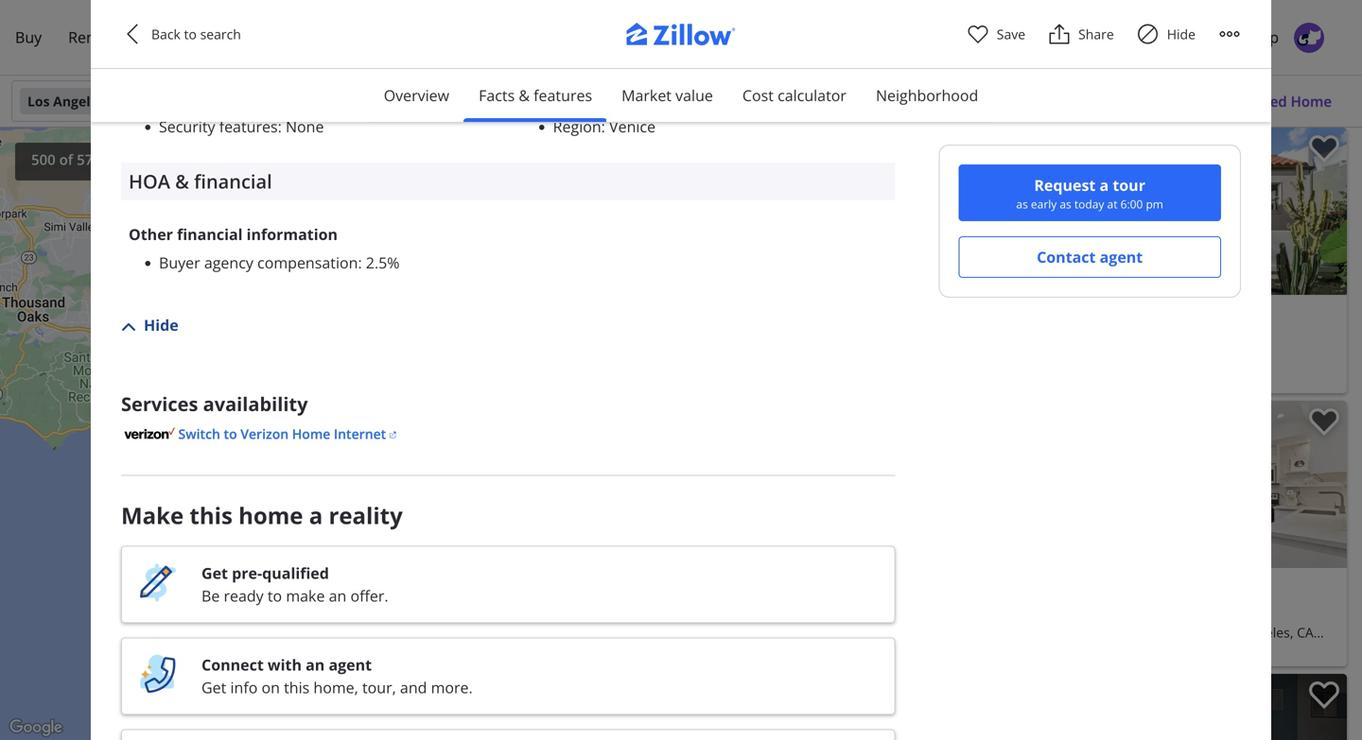 Task type: describe. For each thing, give the bounding box(es) containing it.
get inside connect with an agent get info on this home, tour, and more.
[[202, 678, 226, 698]]

services
[[121, 391, 198, 417]]

a for report
[[599, 729, 604, 741]]

contact agent button
[[959, 237, 1222, 278]]

with
[[268, 655, 302, 675]]

and
[[400, 678, 427, 698]]

market value button
[[607, 69, 729, 122]]

rent link
[[55, 16, 114, 60]]

help
[[1247, 27, 1279, 47]]

saved
[[1247, 92, 1288, 111]]

community
[[129, 32, 235, 58]]

connect
[[202, 655, 264, 675]]

- house for sale
[[828, 601, 925, 619]]

sell
[[127, 27, 152, 47]]

property images, use arrow keys to navigate, image 1 of 26 group
[[668, 675, 1004, 741]]

chevron left image inside property images, use arrow keys to navigate, image 1 of 49 group
[[678, 474, 700, 496]]

property images, use arrow keys to navigate, image 1 of 49 group
[[668, 401, 1004, 573]]

san
[[1056, 624, 1079, 642]]

blvd
[[1131, 624, 1158, 642]]

availability
[[203, 391, 308, 417]]

features inside button
[[534, 85, 592, 106]]

-
[[828, 601, 833, 619]]

overview button
[[369, 69, 465, 122]]

share image
[[1049, 23, 1071, 45]]

neighborhood button
[[861, 69, 994, 122]]

neighborhood
[[259, 32, 388, 58]]

of for 500
[[59, 150, 73, 169]]

close image
[[608, 155, 621, 168]]

angeles, inside 2586 lake view ave, los angeles, ca 90039 keller williams realty westside, patty lopez dre # 01704771
[[828, 624, 880, 642]]

for
[[879, 601, 897, 619]]

venice
[[609, 116, 656, 137]]

reality
[[329, 500, 403, 531]]

to inside 'link'
[[184, 25, 197, 43]]

2.5%
[[366, 253, 400, 273]]

home inside 'link'
[[178, 27, 221, 47]]

report a map error
[[569, 729, 647, 741]]

0 vertical spatial this
[[190, 500, 233, 531]]

neighborhood
[[876, 85, 979, 106]]

1 for 1 saved home
[[1235, 92, 1243, 111]]

of for terms
[[531, 729, 539, 741]]

buyer
[[159, 253, 200, 273]]

contact
[[1037, 247, 1096, 267]]

90039
[[903, 624, 941, 642]]

to inside get pre-qualified be ready to make an offer.
[[268, 586, 282, 606]]

1.25m link
[[355, 418, 398, 435]]

chevron up image
[[121, 320, 136, 335]]

region
[[553, 116, 602, 137]]

los inside 2586 lake view ave, los angeles, ca 90039 keller williams realty westside, patty lopez dre # 01704771
[[803, 624, 824, 642]]

0 horizontal spatial chevron down image
[[379, 94, 394, 109]]

2831 virginia rd, los angeles, ca 90016 image
[[1012, 128, 1348, 295]]

heart image
[[967, 23, 990, 45]]

rentals
[[1074, 27, 1126, 47]]

view
[[742, 624, 770, 642]]

information
[[247, 224, 338, 244]]

main navigation
[[0, 0, 1363, 76]]

ready
[[224, 586, 264, 606]]

2586 lake view ave, los angeles, ca 90039 keller williams realty westside, patty lopez dre # 01704771
[[676, 624, 966, 658]]

2 save this home image from the top
[[1310, 409, 1340, 437]]

: for region
[[602, 116, 606, 137]]

keyboard shortcuts
[[267, 729, 349, 741]]

lake
[[709, 624, 738, 642]]

get pre-qualified be ready to make an offer.
[[202, 563, 389, 606]]

phone image
[[137, 654, 179, 696]]

1 as from the left
[[1017, 196, 1028, 212]]

more.
[[431, 678, 473, 698]]

an inside connect with an agent get info on this home, tour, and more.
[[306, 655, 325, 675]]

angeles
[[53, 92, 105, 110]]

back
[[151, 25, 181, 43]]

advertise link
[[1139, 16, 1232, 60]]

keyboard
[[267, 729, 306, 741]]

0 vertical spatial property images, use arrow keys to navigate, image 1 of 22 group
[[668, 128, 1004, 300]]

vicente
[[1082, 624, 1128, 642]]

hide link
[[121, 314, 179, 337]]

1 chevron down image from the left
[[500, 94, 515, 109]]

& for features
[[519, 85, 530, 106]]

realty
[[756, 645, 789, 658]]

facts & features button
[[464, 69, 608, 122]]

keller
[[676, 645, 708, 658]]

ca inside 321 s san vicente blvd apt 101, los angeles, ca 90048
[[1297, 624, 1314, 642]]

1 horizontal spatial save this home image
[[1310, 682, 1340, 710]]

buy link
[[2, 16, 55, 60]]

services availability
[[121, 391, 308, 417]]

& for neighborhood
[[240, 32, 254, 58]]

321 s san vicente blvd apt 101, los angeles, ca 90048
[[1019, 624, 1314, 665]]

buy
[[15, 27, 42, 47]]

2 as from the left
[[1060, 196, 1072, 212]]

hide for hide image
[[1167, 25, 1196, 43]]

property images, use arrow keys to navigate, image 1 of 41 group
[[1012, 0, 1348, 7]]

zillow logo image
[[606, 23, 757, 56]]

cost calculator
[[743, 85, 847, 106]]

overview
[[384, 85, 450, 106]]

inegi
[[467, 729, 491, 741]]

chevron left image
[[1021, 200, 1044, 223]]

advertisement region
[[121, 423, 896, 445]]

90048
[[1019, 647, 1057, 665]]

1 horizontal spatial property images, use arrow keys to navigate, image 1 of 22 group
[[1012, 675, 1348, 741]]

2586 lake view ave, los angeles, ca 90039 link
[[676, 622, 996, 644]]

1 for 1 hour ago
[[1027, 137, 1033, 152]]

los inside filters element
[[27, 92, 50, 110]]

500
[[31, 150, 56, 169]]

los angeles ca
[[27, 92, 126, 110]]

tour,
[[362, 678, 396, 698]]

help link
[[1233, 16, 1293, 60]]

apt
[[1161, 624, 1185, 642]]

hoa
[[129, 168, 170, 194]]

1 saved home link
[[1226, 78, 1342, 125]]

sell link
[[114, 16, 165, 60]]

terms of use
[[502, 729, 558, 741]]

: for features
[[278, 116, 282, 137]]

a for request
[[1100, 175, 1109, 195]]

sale
[[900, 601, 925, 619]]

manage rentals link
[[1000, 16, 1139, 60]]

today
[[1075, 196, 1105, 212]]

2586 lake view ave, los angeles, ca 90039 image
[[668, 401, 1004, 569]]

shortcuts
[[309, 729, 349, 741]]



Task type: locate. For each thing, give the bounding box(es) containing it.
google image
[[5, 716, 67, 741]]

0 vertical spatial of
[[59, 150, 73, 169]]

1 horizontal spatial chevron down image
[[824, 94, 839, 109]]

financial up agency on the left top
[[177, 224, 243, 244]]

: left 2.5%
[[358, 253, 362, 273]]

0 horizontal spatial ca
[[108, 92, 126, 110]]

2 horizontal spatial :
[[602, 116, 606, 137]]

other
[[129, 224, 173, 244]]

of left use
[[531, 729, 539, 741]]

2 horizontal spatial chevron down image
[[677, 94, 692, 109]]

1 horizontal spatial hide
[[1167, 25, 1196, 43]]

: left venice at the top left of the page
[[602, 116, 606, 137]]

features up region
[[534, 85, 592, 106]]

:
[[278, 116, 282, 137], [602, 116, 606, 137], [358, 253, 362, 273]]

1 vertical spatial agent
[[329, 655, 372, 675]]

2 get from the top
[[202, 678, 226, 698]]

financial
[[194, 168, 272, 194], [177, 224, 243, 244]]

0 vertical spatial chevron left image
[[121, 23, 144, 45]]

make
[[121, 500, 184, 531]]

other financial information buyer agency compensation : 2.5%
[[129, 224, 400, 273]]

home
[[239, 500, 303, 531]]

los up westside, on the right bottom
[[803, 624, 824, 642]]

0 horizontal spatial property images, use arrow keys to navigate, image 1 of 22 group
[[668, 128, 1004, 300]]

connect with an agent get info on this home, tour, and more.
[[202, 655, 473, 698]]

features left none
[[219, 116, 278, 137]]

remove
[[479, 153, 532, 171]]

advertise
[[1152, 27, 1218, 47]]

1 vertical spatial home
[[1291, 92, 1332, 111]]

as left "early"
[[1017, 196, 1028, 212]]

1 vertical spatial save this home image
[[1310, 682, 1340, 710]]

map
[[360, 729, 379, 741]]

property images, use arrow keys to navigate, image 1 of 31 group
[[1012, 401, 1348, 573]]

1 horizontal spatial los
[[803, 624, 824, 642]]

homes
[[113, 150, 159, 169]]

101,
[[1188, 624, 1214, 642]]

angeles, up patty
[[828, 624, 880, 642]]

map region
[[0, 0, 767, 741]]

0 horizontal spatial angeles,
[[828, 624, 880, 642]]

location
[[523, 88, 588, 108]]

1 vertical spatial of
[[531, 729, 539, 741]]

to left make
[[268, 586, 282, 606]]

0 horizontal spatial agent
[[329, 655, 372, 675]]

hide button
[[121, 314, 179, 337]]

1 vertical spatial a
[[309, 500, 323, 531]]

0 horizontal spatial :
[[278, 116, 282, 137]]

hide down property images, use arrow keys to navigate, image 1 of 41 group
[[1167, 25, 1196, 43]]

321 s san vicente blvd apt 101, los angeles, ca 90048 image
[[1012, 401, 1348, 569]]

1.25m
[[361, 419, 391, 434]]

0 vertical spatial save this home image
[[966, 135, 996, 163]]

back to search link
[[121, 23, 263, 45]]

1 horizontal spatial as
[[1060, 196, 1072, 212]]

0 vertical spatial a
[[1100, 175, 1109, 195]]

hide right the chevron up image
[[144, 315, 179, 335]]

1 vertical spatial this
[[284, 678, 310, 698]]

home,
[[314, 678, 358, 698]]

2 horizontal spatial los
[[1218, 624, 1239, 642]]

pre-
[[232, 563, 262, 584]]

to right back at the left of page
[[184, 25, 197, 43]]

compensation
[[257, 253, 358, 273]]

chevron right image inside 'property images, use arrow keys to navigate, image 1 of 31' group
[[1315, 474, 1338, 496]]

on
[[262, 678, 280, 698]]

321
[[1019, 624, 1042, 642]]

1 saved home
[[1235, 92, 1332, 111]]

cost calculator button
[[728, 69, 862, 122]]

0 horizontal spatial chevron right image
[[972, 200, 995, 223]]

get down connect
[[202, 678, 226, 698]]

keyboard shortcuts button
[[267, 728, 349, 741]]

financial inside other financial information buyer agency compensation : 2.5%
[[177, 224, 243, 244]]

offer.
[[351, 586, 389, 606]]

1 save this home image from the top
[[1310, 135, 1340, 163]]

as down request
[[1060, 196, 1072, 212]]

security
[[159, 116, 215, 137]]

1 vertical spatial property images, use arrow keys to navigate, image 1 of 22 group
[[1012, 675, 1348, 741]]

home inside "link"
[[1291, 92, 1332, 111]]

this down with
[[284, 678, 310, 698]]

angeles, inside 321 s san vicente blvd apt 101, los angeles, ca 90048
[[1242, 624, 1294, 642]]

1 horizontal spatial :
[[358, 253, 362, 273]]

a up at
[[1100, 175, 1109, 195]]

1 horizontal spatial 1
[[1235, 92, 1243, 111]]

0 vertical spatial financial
[[194, 168, 272, 194]]

6.65m link
[[262, 387, 305, 404]]

financial down security features : none
[[194, 168, 272, 194]]

: inside other financial information buyer agency compensation : 2.5%
[[358, 253, 362, 273]]

0 horizontal spatial home
[[178, 27, 221, 47]]

0 horizontal spatial 1
[[1027, 137, 1033, 152]]

2 horizontal spatial a
[[1100, 175, 1109, 195]]

save this home image
[[966, 135, 996, 163], [1310, 682, 1340, 710]]

filters element
[[0, 76, 1363, 128]]

0 horizontal spatial an
[[306, 655, 325, 675]]

1 vertical spatial an
[[306, 655, 325, 675]]

an right with
[[306, 655, 325, 675]]

1 horizontal spatial a
[[599, 729, 604, 741]]

save this home image
[[1310, 135, 1340, 163], [1310, 409, 1340, 437]]

: left none
[[278, 116, 282, 137]]

0 vertical spatial agent
[[1100, 247, 1143, 267]]

1 vertical spatial hide
[[144, 315, 179, 335]]

manage rentals
[[1013, 27, 1126, 47]]

2 horizontal spatial &
[[519, 85, 530, 106]]

agent
[[1100, 247, 1143, 267], [329, 655, 372, 675]]

1 left saved
[[1235, 92, 1243, 111]]

hide for the chevron up image
[[144, 315, 179, 335]]

an inside get pre-qualified be ready to make an offer.
[[329, 586, 347, 606]]

to
[[184, 25, 197, 43], [268, 586, 282, 606]]

ave,
[[774, 624, 800, 642]]

terms
[[502, 729, 529, 741]]

1 vertical spatial chevron right image
[[1315, 474, 1338, 496]]

ca inside filters element
[[108, 92, 126, 110]]

0 vertical spatial chevron right image
[[972, 200, 995, 223]]

report
[[569, 729, 597, 741]]

agent inside button
[[1100, 247, 1143, 267]]

this right "make"
[[190, 500, 233, 531]]

a
[[1100, 175, 1109, 195], [309, 500, 323, 531], [599, 729, 604, 741]]

1 vertical spatial chevron left image
[[678, 474, 700, 496]]

2 chevron down image from the left
[[824, 94, 839, 109]]

1 vertical spatial 1
[[1027, 137, 1033, 152]]

agent inside connect with an agent get info on this home, tour, and more.
[[329, 655, 372, 675]]

0 vertical spatial features
[[534, 85, 592, 106]]

& inside button
[[519, 85, 530, 106]]

: inside location region : venice
[[602, 116, 606, 137]]

report a map error link
[[569, 729, 647, 741]]

map data ©2023 google, inegi
[[360, 729, 491, 741]]

0 horizontal spatial hide
[[144, 315, 179, 335]]

hide image
[[1137, 23, 1160, 45]]

save button
[[967, 23, 1026, 45]]

facts & features
[[479, 85, 592, 106]]

ca inside 2586 lake view ave, los angeles, ca 90039 keller williams realty westside, patty lopez dre # 01704771
[[883, 624, 900, 642]]

dre
[[894, 645, 912, 658]]

los inside 321 s san vicente blvd apt 101, los angeles, ca 90048
[[1218, 624, 1239, 642]]

chevron right image
[[972, 200, 995, 223], [1315, 474, 1338, 496]]

3 chevron down image from the left
[[939, 94, 954, 109]]

community & neighborhood
[[129, 32, 388, 58]]

chevron down image
[[500, 94, 515, 109], [824, 94, 839, 109], [939, 94, 954, 109]]

1 vertical spatial financial
[[177, 224, 243, 244]]

0 horizontal spatial to
[[184, 25, 197, 43]]

westside,
[[791, 645, 838, 658]]

los right 101,
[[1218, 624, 1239, 642]]

1 horizontal spatial features
[[534, 85, 592, 106]]

chevron left image
[[121, 23, 144, 45], [678, 474, 700, 496]]

facts
[[479, 85, 515, 106]]

2446 penmar ave, venice, ca 90291 image
[[668, 128, 1004, 295]]

2 horizontal spatial ca
[[1297, 624, 1314, 642]]

0 horizontal spatial features
[[219, 116, 278, 137]]

& for financial
[[175, 168, 189, 194]]

hide inside button
[[144, 315, 179, 335]]

0 vertical spatial an
[[329, 586, 347, 606]]

1 horizontal spatial to
[[268, 586, 282, 606]]

0 vertical spatial hide
[[1167, 25, 1196, 43]]

2 angeles, from the left
[[1242, 624, 1294, 642]]

0 horizontal spatial chevron down image
[[500, 94, 515, 109]]

skip link list tab list
[[369, 69, 994, 123]]

0 vertical spatial to
[[184, 25, 197, 43]]

1 vertical spatial features
[[219, 116, 278, 137]]

1 horizontal spatial &
[[240, 32, 254, 58]]

none
[[286, 116, 324, 137]]

1 get from the top
[[202, 563, 228, 584]]

a right home
[[309, 500, 323, 531]]

0 vertical spatial get
[[202, 563, 228, 584]]

1 horizontal spatial angeles,
[[1242, 624, 1294, 642]]

1 horizontal spatial chevron left image
[[678, 474, 700, 496]]

1 vertical spatial save this home image
[[1310, 409, 1340, 437]]

tour
[[1113, 175, 1146, 195]]

1 horizontal spatial an
[[329, 586, 347, 606]]

agent down at
[[1100, 247, 1143, 267]]

1 horizontal spatial home
[[1291, 92, 1332, 111]]

5752
[[77, 150, 109, 169]]

1 vertical spatial &
[[519, 85, 530, 106]]

at
[[1108, 196, 1118, 212]]

boundary
[[535, 153, 600, 171]]

01704771
[[923, 645, 966, 658]]

make this home a reality
[[121, 500, 403, 531]]

1 left the hour
[[1027, 137, 1033, 152]]

chevron down image
[[379, 94, 394, 109], [677, 94, 692, 109], [429, 154, 444, 169]]

share
[[1079, 25, 1114, 43]]

more image
[[1219, 23, 1242, 45]]

agency
[[204, 253, 254, 273]]

0 vertical spatial &
[[240, 32, 254, 58]]

this inside connect with an agent get info on this home, tour, and more.
[[284, 678, 310, 698]]

get inside get pre-qualified be ready to make an offer.
[[202, 563, 228, 584]]

1 horizontal spatial this
[[284, 678, 310, 698]]

6:00
[[1121, 196, 1143, 212]]

2 horizontal spatial chevron down image
[[939, 94, 954, 109]]

of right '500'
[[59, 150, 73, 169]]

a inside request a tour as early as today at 6:00 pm
[[1100, 175, 1109, 195]]

los
[[27, 92, 50, 110], [803, 624, 824, 642], [1218, 624, 1239, 642]]

1 horizontal spatial ca
[[883, 624, 900, 642]]

2 vertical spatial &
[[175, 168, 189, 194]]

0 horizontal spatial this
[[190, 500, 233, 531]]

s
[[1045, 624, 1053, 642]]

los left angeles
[[27, 92, 50, 110]]

0 vertical spatial save this home image
[[1310, 135, 1340, 163]]

back to search
[[151, 25, 241, 43]]

1 horizontal spatial agent
[[1100, 247, 1143, 267]]

0 horizontal spatial of
[[59, 150, 73, 169]]

pm
[[1146, 196, 1164, 212]]

0 horizontal spatial &
[[175, 168, 189, 194]]

value
[[676, 85, 713, 106]]

agent up 'home,'
[[329, 655, 372, 675]]

remove boundary
[[479, 153, 600, 171]]

1 inside the "1 saved home" "link"
[[1235, 92, 1243, 111]]

a left 'map'
[[599, 729, 604, 741]]

be
[[202, 586, 220, 606]]

0 horizontal spatial chevron left image
[[121, 23, 144, 45]]

1 vertical spatial to
[[268, 586, 282, 606]]

0 horizontal spatial los
[[27, 92, 50, 110]]

map
[[607, 729, 625, 741]]

pencil and dollar image
[[137, 562, 179, 604]]

1 horizontal spatial chevron right image
[[1315, 474, 1338, 496]]

0 vertical spatial 1
[[1235, 92, 1243, 111]]

angeles, right 101,
[[1242, 624, 1294, 642]]

1 vertical spatial get
[[202, 678, 226, 698]]

1 horizontal spatial chevron down image
[[429, 154, 444, 169]]

request
[[1035, 175, 1096, 195]]

info
[[230, 678, 258, 698]]

lopez
[[865, 645, 892, 658]]

get up be
[[202, 563, 228, 584]]

property images, use arrow keys to navigate, image 1 of 38 group
[[1012, 128, 1348, 300]]

calculator
[[778, 85, 847, 106]]

property images, use arrow keys to navigate, image 1 of 22 group
[[668, 128, 1004, 300], [1012, 675, 1348, 741]]

home
[[178, 27, 221, 47], [1291, 92, 1332, 111]]

0 horizontal spatial as
[[1017, 196, 1028, 212]]

0 vertical spatial home
[[178, 27, 221, 47]]

0 horizontal spatial save this home image
[[966, 135, 996, 163]]

2 vertical spatial a
[[599, 729, 604, 741]]

1 horizontal spatial of
[[531, 729, 539, 741]]

1
[[1235, 92, 1243, 111], [1027, 137, 1033, 152]]

an left offer.
[[329, 586, 347, 606]]

0 horizontal spatial a
[[309, 500, 323, 531]]

chevron right image
[[1315, 200, 1338, 223]]

1 angeles, from the left
[[828, 624, 880, 642]]



Task type: vqa. For each thing, say whether or not it's contained in the screenshot.
the "Down Payment Assistance"
no



